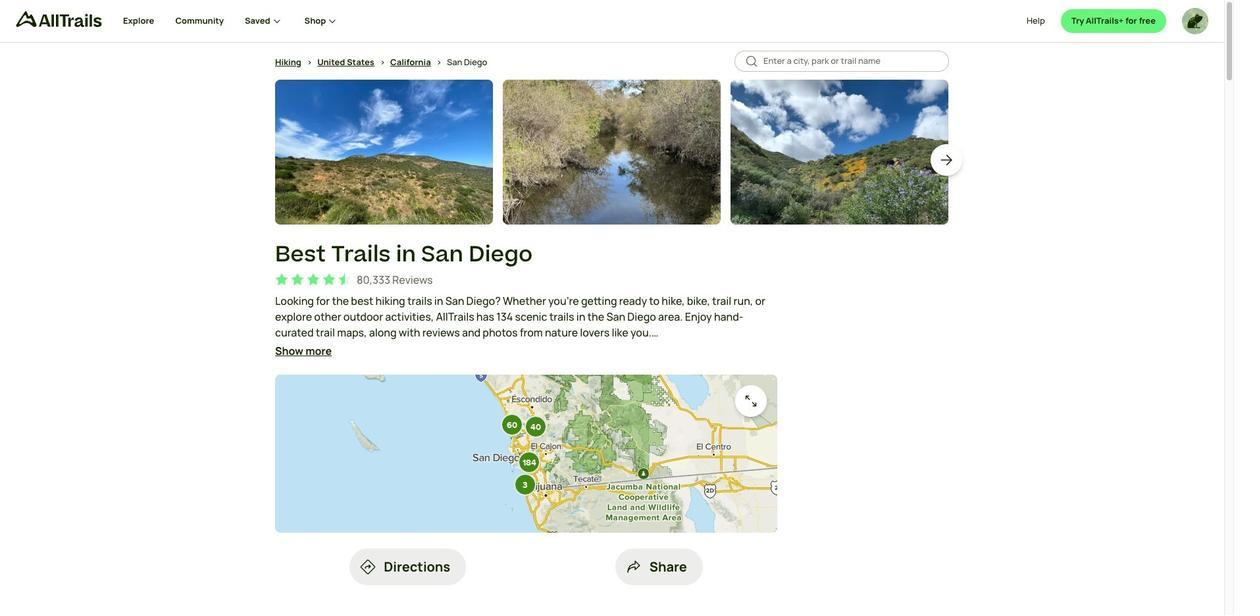 Task type: locate. For each thing, give the bounding box(es) containing it.
next image
[[939, 152, 955, 168]]

map of trails in san diego, california image
[[275, 374, 778, 533]]

None search field
[[735, 51, 950, 72]]

dialog
[[0, 0, 1235, 615]]

expand map image
[[744, 393, 759, 409]]

trails in san diego, california, united states 26419930 | alltrails.com image
[[275, 80, 493, 225]]

trails in san diego, california, united states 69111590 | alltrails.com image
[[503, 80, 721, 225]]



Task type: describe. For each thing, give the bounding box(es) containing it.
Enter a city, park or trail name field
[[764, 55, 939, 68]]

trails in san diego, california, united states 22170101 | alltrails.com image
[[731, 80, 949, 225]]

cookie consent banner dialog
[[16, 553, 1209, 599]]

noah image
[[1183, 8, 1209, 34]]



Task type: vqa. For each thing, say whether or not it's contained in the screenshot.
'search field'
yes



